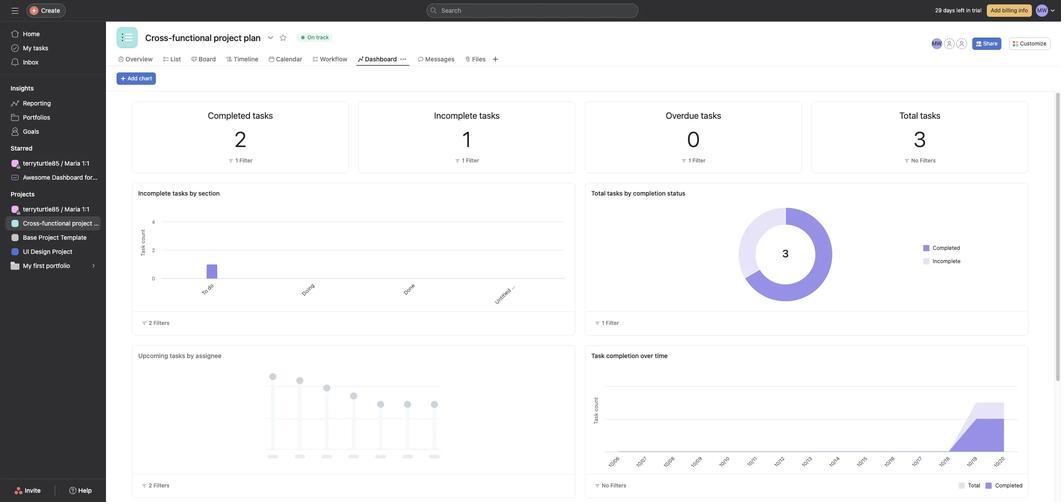 Task type: locate. For each thing, give the bounding box(es) containing it.
terryturtle85 / maria 1:1 inside the projects element
[[23, 205, 89, 213]]

filter down 0
[[693, 157, 706, 164]]

maria up cross-functional project plan
[[65, 205, 80, 213]]

no for right no filters button
[[912, 157, 919, 164]]

tab actions image
[[401, 57, 406, 62]]

goals link
[[5, 125, 101, 139]]

0
[[687, 127, 700, 152]]

on track
[[308, 34, 329, 41]]

1 vertical spatial terryturtle85 / maria 1:1
[[23, 205, 89, 213]]

1 filter button down 0
[[680, 156, 708, 165]]

project inside starred element
[[109, 174, 129, 181]]

1:1 inside the projects element
[[82, 205, 89, 213]]

chart
[[139, 75, 152, 82]]

1 horizontal spatial dashboard
[[365, 55, 397, 63]]

None text field
[[143, 30, 263, 46]]

3
[[914, 127, 927, 152]]

0 vertical spatial terryturtle85 / maria 1:1
[[23, 159, 89, 167]]

insights
[[11, 84, 34, 92]]

template
[[61, 234, 87, 241]]

first
[[33, 262, 44, 269]]

1 maria from the top
[[65, 159, 80, 167]]

add for add chart
[[128, 75, 138, 82]]

1 horizontal spatial total
[[969, 482, 981, 489]]

terryturtle85 / maria 1:1 for functional
[[23, 205, 89, 213]]

1 vertical spatial /
[[61, 205, 63, 213]]

1 filter for 2
[[236, 157, 253, 164]]

my up the inbox
[[23, 44, 32, 52]]

hide sidebar image
[[11, 7, 19, 14]]

project up portfolio
[[52, 248, 72, 255]]

/ inside the projects element
[[61, 205, 63, 213]]

1:1 inside starred element
[[82, 159, 89, 167]]

dashboard
[[365, 55, 397, 63], [52, 174, 83, 181]]

1 vertical spatial no filters
[[602, 482, 627, 489]]

total
[[592, 190, 606, 197], [969, 482, 981, 489]]

0 vertical spatial project
[[109, 174, 129, 181]]

1:1 for for
[[82, 159, 89, 167]]

1 filter button
[[226, 156, 255, 165], [453, 156, 481, 165], [680, 156, 708, 165], [591, 317, 623, 330]]

my
[[23, 44, 32, 52], [23, 262, 32, 269]]

1 vertical spatial terryturtle85 / maria 1:1 link
[[5, 202, 101, 216]]

1 filter button for 1
[[453, 156, 481, 165]]

1:1 up the 'for'
[[82, 159, 89, 167]]

1 horizontal spatial add
[[991, 7, 1001, 14]]

2 button
[[235, 127, 247, 152]]

incomplete for incomplete
[[933, 258, 961, 264]]

2 filters button
[[138, 317, 173, 330], [138, 480, 173, 492]]

1 horizontal spatial incomplete
[[933, 258, 961, 264]]

1 filter down 0
[[689, 157, 706, 164]]

ui design project link
[[5, 245, 101, 259]]

1 vertical spatial add
[[128, 75, 138, 82]]

mw button
[[932, 38, 943, 49]]

dashboard inside 'link'
[[365, 55, 397, 63]]

0 vertical spatial /
[[61, 159, 63, 167]]

1:1 up project
[[82, 205, 89, 213]]

incomplete tasks
[[434, 110, 500, 121]]

filter down 1 'button'
[[466, 157, 479, 164]]

overdue tasks
[[666, 110, 722, 121]]

terryturtle85 / maria 1:1 up functional
[[23, 205, 89, 213]]

add left billing
[[991, 7, 1001, 14]]

add billing info button
[[987, 4, 1032, 17]]

2 my from the top
[[23, 262, 32, 269]]

0 vertical spatial 1:1
[[82, 159, 89, 167]]

/ up awesome dashboard for new project link
[[61, 159, 63, 167]]

filter down 2 button
[[240, 157, 253, 164]]

calendar
[[276, 55, 302, 63]]

/ inside starred element
[[61, 159, 63, 167]]

my inside the my tasks link
[[23, 44, 32, 52]]

0 vertical spatial no
[[912, 157, 919, 164]]

add
[[991, 7, 1001, 14], [128, 75, 138, 82]]

projects button
[[0, 190, 35, 199]]

0 vertical spatial dashboard
[[365, 55, 397, 63]]

1 vertical spatial 2 filters
[[149, 482, 169, 489]]

1 filter button up task
[[591, 317, 623, 330]]

dashboard left the 'for'
[[52, 174, 83, 181]]

by
[[625, 190, 632, 197]]

2 2 filters button from the top
[[138, 480, 173, 492]]

1 terryturtle85 / maria 1:1 from the top
[[23, 159, 89, 167]]

0 vertical spatial 2 filters
[[149, 320, 169, 326]]

0 horizontal spatial no filters button
[[591, 480, 631, 492]]

terryturtle85 up the cross-
[[23, 205, 59, 213]]

/ for dashboard
[[61, 159, 63, 167]]

workflow link
[[313, 54, 348, 64]]

29
[[936, 7, 942, 14]]

1:1
[[82, 159, 89, 167], [82, 205, 89, 213]]

terryturtle85 / maria 1:1 link inside starred element
[[5, 156, 101, 171]]

0 vertical spatial total
[[592, 190, 606, 197]]

1 vertical spatial 1:1
[[82, 205, 89, 213]]

project inside "link"
[[39, 234, 59, 241]]

terryturtle85 / maria 1:1 up awesome dashboard for new project link
[[23, 159, 89, 167]]

project
[[109, 174, 129, 181], [39, 234, 59, 241], [52, 248, 72, 255]]

in
[[967, 7, 971, 14]]

maria
[[65, 159, 80, 167], [65, 205, 80, 213]]

0 vertical spatial maria
[[65, 159, 80, 167]]

0 vertical spatial 2 filters button
[[138, 317, 173, 330]]

add left chart
[[128, 75, 138, 82]]

1 / from the top
[[61, 159, 63, 167]]

2 maria from the top
[[65, 205, 80, 213]]

0 vertical spatial terryturtle85
[[23, 159, 59, 167]]

invite
[[25, 487, 41, 494]]

insights button
[[0, 84, 34, 93]]

tasks left by section
[[173, 190, 188, 197]]

1
[[463, 127, 472, 152], [236, 157, 238, 164], [462, 157, 465, 164], [689, 157, 691, 164], [602, 320, 605, 326]]

project up ui design project on the left of page
[[39, 234, 59, 241]]

untitled section
[[494, 273, 527, 306]]

1 my from the top
[[23, 44, 32, 52]]

cross-
[[23, 220, 42, 227]]

0 horizontal spatial add
[[128, 75, 138, 82]]

messages link
[[418, 54, 455, 64]]

1 terryturtle85 from the top
[[23, 159, 59, 167]]

1 2 filters from the top
[[149, 320, 169, 326]]

add inside button
[[128, 75, 138, 82]]

task
[[592, 352, 605, 360]]

1 down the incomplete tasks
[[463, 127, 472, 152]]

0 horizontal spatial total
[[592, 190, 606, 197]]

cross-functional project plan link
[[5, 216, 106, 231]]

1 filter button down 1 'button'
[[453, 156, 481, 165]]

terryturtle85
[[23, 159, 59, 167], [23, 205, 59, 213]]

starred
[[11, 144, 32, 152]]

tasks right upcoming
[[170, 352, 185, 360]]

tasks down 'home'
[[33, 44, 48, 52]]

terryturtle85 / maria 1:1 link up awesome
[[5, 156, 101, 171]]

0 vertical spatial add
[[991, 7, 1001, 14]]

0 vertical spatial no filters button
[[902, 156, 938, 165]]

1 vertical spatial 2 filters button
[[138, 480, 173, 492]]

1 vertical spatial dashboard
[[52, 174, 83, 181]]

terryturtle85 / maria 1:1 inside starred element
[[23, 159, 89, 167]]

1 filter down 1 'button'
[[462, 157, 479, 164]]

0 vertical spatial no filters
[[912, 157, 936, 164]]

2 filters
[[149, 320, 169, 326], [149, 482, 169, 489]]

2 1:1 from the top
[[82, 205, 89, 213]]

share
[[984, 40, 998, 47]]

reporting link
[[5, 96, 101, 110]]

2 filters for incomplete
[[149, 320, 169, 326]]

1 horizontal spatial no filters
[[912, 157, 936, 164]]

maria inside starred element
[[65, 159, 80, 167]]

design
[[31, 248, 51, 255]]

workflow
[[320, 55, 348, 63]]

terryturtle85 / maria 1:1 link inside the projects element
[[5, 202, 101, 216]]

1 for 0
[[689, 157, 691, 164]]

tasks inside global element
[[33, 44, 48, 52]]

board link
[[192, 54, 216, 64]]

base project template
[[23, 234, 87, 241]]

do
[[206, 282, 215, 291]]

1 filter for 1
[[462, 157, 479, 164]]

1 vertical spatial maria
[[65, 205, 80, 213]]

my left "first"
[[23, 262, 32, 269]]

2 terryturtle85 / maria 1:1 link from the top
[[5, 202, 101, 216]]

1 vertical spatial 2
[[149, 320, 152, 326]]

maria up awesome dashboard for new project on the top
[[65, 159, 80, 167]]

filter for 1
[[466, 157, 479, 164]]

1 filter button for 2
[[226, 156, 255, 165]]

0 vertical spatial incomplete
[[138, 190, 171, 197]]

2 vertical spatial 2
[[149, 482, 152, 489]]

0 horizontal spatial incomplete
[[138, 190, 171, 197]]

1 terryturtle85 / maria 1:1 link from the top
[[5, 156, 101, 171]]

add tab image
[[492, 56, 499, 63]]

maria inside the projects element
[[65, 205, 80, 213]]

1 down 2 button
[[236, 157, 238, 164]]

to
[[200, 288, 209, 297]]

1 vertical spatial completed
[[996, 482, 1023, 489]]

1 2 filters button from the top
[[138, 317, 173, 330]]

reporting
[[23, 99, 51, 107]]

timeline
[[234, 55, 258, 63]]

1 horizontal spatial no
[[912, 157, 919, 164]]

terryturtle85 inside the projects element
[[23, 205, 59, 213]]

1 1:1 from the top
[[82, 159, 89, 167]]

1 vertical spatial project
[[39, 234, 59, 241]]

projects element
[[0, 186, 106, 275]]

0 vertical spatial my
[[23, 44, 32, 52]]

search button
[[427, 4, 639, 18]]

no filters
[[912, 157, 936, 164], [602, 482, 627, 489]]

2 terryturtle85 from the top
[[23, 205, 59, 213]]

1 filter button for 0
[[680, 156, 708, 165]]

dashboard left tab actions icon
[[365, 55, 397, 63]]

0 horizontal spatial dashboard
[[52, 174, 83, 181]]

inbox link
[[5, 55, 101, 69]]

tasks left by
[[607, 190, 623, 197]]

2 2 filters from the top
[[149, 482, 169, 489]]

terryturtle85 up awesome
[[23, 159, 59, 167]]

filters
[[920, 157, 936, 164], [154, 320, 169, 326], [154, 482, 169, 489], [611, 482, 627, 489]]

terryturtle85 / maria 1:1
[[23, 159, 89, 167], [23, 205, 89, 213]]

1 filter
[[236, 157, 253, 164], [462, 157, 479, 164], [689, 157, 706, 164], [602, 320, 619, 326]]

1 vertical spatial no
[[602, 482, 609, 489]]

1 filter button down 2 button
[[226, 156, 255, 165]]

0 horizontal spatial no
[[602, 482, 609, 489]]

0 vertical spatial terryturtle85 / maria 1:1 link
[[5, 156, 101, 171]]

search list box
[[427, 4, 639, 18]]

board
[[199, 55, 216, 63]]

terryturtle85 / maria 1:1 link up functional
[[5, 202, 101, 216]]

1 vertical spatial terryturtle85
[[23, 205, 59, 213]]

my inside my first portfolio link
[[23, 262, 32, 269]]

doing
[[301, 282, 316, 297]]

filters for upcoming tasks by assignee
[[154, 482, 169, 489]]

invite button
[[8, 483, 46, 499]]

1 down 1 'button'
[[462, 157, 465, 164]]

maria for dashboard
[[65, 159, 80, 167]]

filters for total tasks
[[920, 157, 936, 164]]

1 vertical spatial total
[[969, 482, 981, 489]]

see details, my first portfolio image
[[91, 263, 96, 269]]

add inside "button"
[[991, 7, 1001, 14]]

2 / from the top
[[61, 205, 63, 213]]

1 vertical spatial my
[[23, 262, 32, 269]]

1 filter down 2 button
[[236, 157, 253, 164]]

no filters for right no filters button
[[912, 157, 936, 164]]

2 terryturtle85 / maria 1:1 from the top
[[23, 205, 89, 213]]

no filters button
[[902, 156, 938, 165], [591, 480, 631, 492]]

1 down 0
[[689, 157, 691, 164]]

0 vertical spatial completed
[[933, 245, 961, 251]]

billing
[[1003, 7, 1018, 14]]

1 vertical spatial incomplete
[[933, 258, 961, 264]]

my tasks link
[[5, 41, 101, 55]]

tasks for total
[[607, 190, 623, 197]]

0 horizontal spatial no filters
[[602, 482, 627, 489]]

tasks for my
[[33, 44, 48, 52]]

project right the new on the top left of the page
[[109, 174, 129, 181]]

/ up cross-functional project plan
[[61, 205, 63, 213]]

terryturtle85 inside starred element
[[23, 159, 59, 167]]

total for total tasks by completion status
[[592, 190, 606, 197]]



Task type: describe. For each thing, give the bounding box(es) containing it.
insights element
[[0, 80, 106, 140]]

starred button
[[0, 144, 32, 153]]

0 vertical spatial 2
[[235, 127, 247, 152]]

tasks for upcoming
[[170, 352, 185, 360]]

no for the bottom no filters button
[[602, 482, 609, 489]]

mw
[[932, 40, 942, 47]]

filter for 0
[[693, 157, 706, 164]]

to do
[[200, 282, 215, 297]]

plan
[[94, 220, 106, 227]]

1 filter up the completion
[[602, 320, 619, 326]]

list image
[[122, 32, 133, 43]]

29 days left in trial
[[936, 7, 982, 14]]

add billing info
[[991, 7, 1028, 14]]

filters for incomplete tasks by section
[[154, 320, 169, 326]]

by section
[[190, 190, 220, 197]]

completed tasks
[[208, 110, 273, 121]]

1 button
[[463, 127, 472, 152]]

list link
[[163, 54, 181, 64]]

2 vertical spatial project
[[52, 248, 72, 255]]

upcoming tasks by assignee
[[138, 352, 222, 360]]

1 horizontal spatial no filters button
[[902, 156, 938, 165]]

awesome
[[23, 174, 50, 181]]

1 horizontal spatial completed
[[996, 482, 1023, 489]]

incomplete tasks by section
[[138, 190, 220, 197]]

my first portfolio link
[[5, 259, 101, 273]]

files link
[[465, 54, 486, 64]]

left
[[957, 7, 965, 14]]

section
[[509, 273, 527, 291]]

inbox
[[23, 58, 38, 66]]

track
[[316, 34, 329, 41]]

awesome dashboard for new project link
[[5, 171, 129, 185]]

customize button
[[1010, 38, 1051, 50]]

customize
[[1021, 40, 1047, 47]]

portfolio
[[46, 262, 70, 269]]

terryturtle85 for awesome
[[23, 159, 59, 167]]

my for my first portfolio
[[23, 262, 32, 269]]

no filters for the bottom no filters button
[[602, 482, 627, 489]]

project
[[72, 220, 92, 227]]

my first portfolio
[[23, 262, 70, 269]]

goals
[[23, 128, 39, 135]]

2 for upcoming tasks by assignee
[[149, 482, 152, 489]]

3 button
[[914, 127, 927, 152]]

completion status
[[633, 190, 686, 197]]

terryturtle85 / maria 1:1 link for dashboard
[[5, 156, 101, 171]]

global element
[[0, 22, 106, 75]]

projects
[[11, 190, 35, 198]]

portfolios
[[23, 114, 50, 121]]

0 button
[[687, 127, 700, 152]]

add to starred image
[[280, 34, 287, 41]]

files
[[472, 55, 486, 63]]

total tasks by completion status
[[592, 190, 686, 197]]

2 filters for upcoming
[[149, 482, 169, 489]]

create button
[[27, 4, 66, 18]]

my for my tasks
[[23, 44, 32, 52]]

on
[[308, 34, 315, 41]]

tasks for incomplete
[[173, 190, 188, 197]]

by assignee
[[187, 352, 222, 360]]

1 for 2
[[236, 157, 238, 164]]

filter up the completion
[[606, 320, 619, 326]]

2 filters button for incomplete
[[138, 317, 173, 330]]

filter for 2
[[240, 157, 253, 164]]

home link
[[5, 27, 101, 41]]

over time
[[641, 352, 668, 360]]

dashboard inside starred element
[[52, 174, 83, 181]]

show options image
[[267, 34, 274, 41]]

1 filter for 0
[[689, 157, 706, 164]]

incomplete for incomplete tasks by section
[[138, 190, 171, 197]]

base
[[23, 234, 37, 241]]

1 for 1
[[462, 157, 465, 164]]

ui design project
[[23, 248, 72, 255]]

create
[[41, 7, 60, 14]]

share button
[[973, 38, 1002, 50]]

calendar link
[[269, 54, 302, 64]]

terryturtle85 / maria 1:1 for dashboard
[[23, 159, 89, 167]]

add chart
[[128, 75, 152, 82]]

task completion over time
[[592, 352, 668, 360]]

untitled
[[494, 287, 513, 306]]

dashboard link
[[358, 54, 397, 64]]

my tasks
[[23, 44, 48, 52]]

overview link
[[118, 54, 153, 64]]

portfolios link
[[5, 110, 101, 125]]

new
[[94, 174, 107, 181]]

done
[[403, 282, 416, 296]]

/ for functional
[[61, 205, 63, 213]]

help
[[78, 487, 92, 494]]

total for total
[[969, 482, 981, 489]]

info
[[1019, 7, 1028, 14]]

terryturtle85 / maria 1:1 link for functional
[[5, 202, 101, 216]]

cross-functional project plan
[[23, 220, 106, 227]]

starred element
[[0, 140, 129, 186]]

add for add billing info
[[991, 7, 1001, 14]]

ui
[[23, 248, 29, 255]]

2 filters button for upcoming
[[138, 480, 173, 492]]

functional
[[42, 220, 70, 227]]

list
[[170, 55, 181, 63]]

trial
[[973, 7, 982, 14]]

awesome dashboard for new project
[[23, 174, 129, 181]]

add chart button
[[117, 72, 156, 85]]

1:1 for project
[[82, 205, 89, 213]]

1 up task
[[602, 320, 605, 326]]

timeline link
[[227, 54, 258, 64]]

0 horizontal spatial completed
[[933, 245, 961, 251]]

upcoming
[[138, 352, 168, 360]]

2 for incomplete tasks by section
[[149, 320, 152, 326]]

on track button
[[293, 31, 337, 44]]

total tasks
[[900, 110, 941, 121]]

days
[[944, 7, 955, 14]]

1 vertical spatial no filters button
[[591, 480, 631, 492]]

base project template link
[[5, 231, 101, 245]]

maria for functional
[[65, 205, 80, 213]]

messages
[[425, 55, 455, 63]]

terryturtle85 for cross-
[[23, 205, 59, 213]]



Task type: vqa. For each thing, say whether or not it's contained in the screenshot.
topmost '/'
yes



